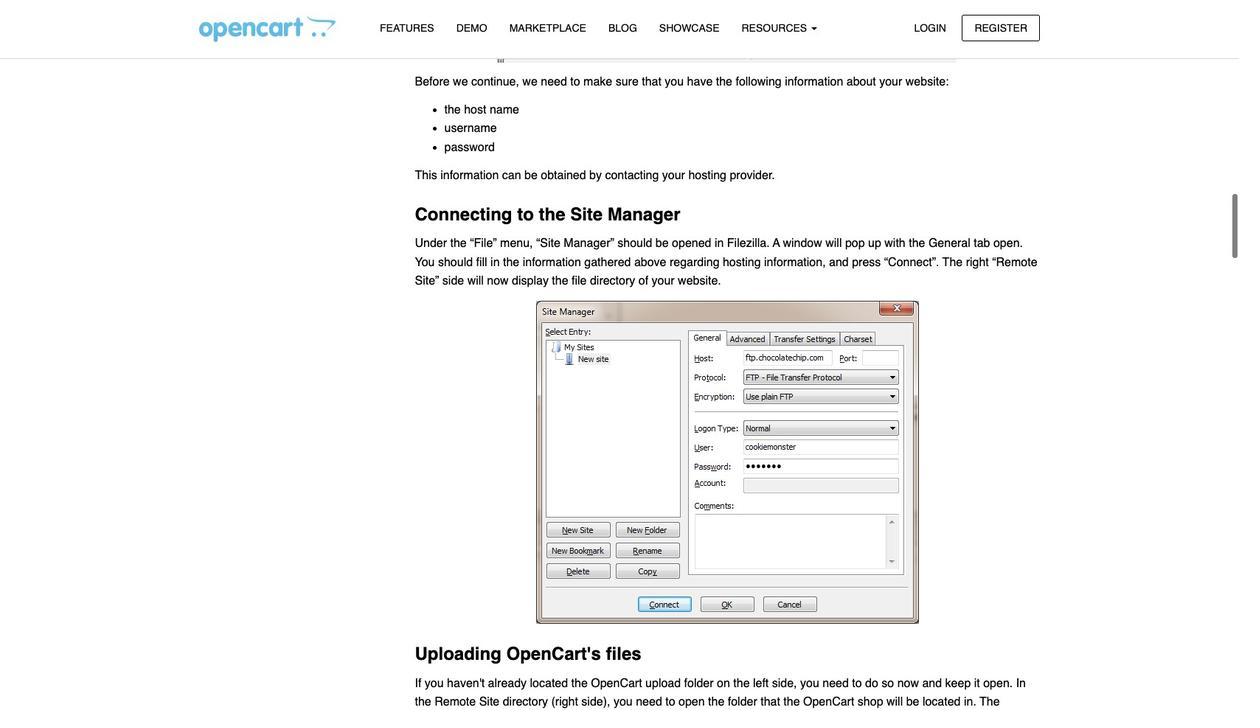 Task type: describe. For each thing, give the bounding box(es) containing it.
will for regarding
[[467, 275, 484, 288]]

before we continue, we need to make sure that you have the following information about your website:
[[415, 75, 949, 88]]

"remote
[[992, 256, 1038, 269]]

before
[[415, 75, 450, 88]]

this
[[415, 169, 437, 182]]

in
[[1016, 677, 1026, 690]]

2 we from the left
[[523, 75, 538, 88]]

and inside if you haven't already located the opencart upload folder on the left side, you need to do so now and keep it open. in the remote site directory (right side), you need to open the folder that the opencart shop will be located in. th
[[922, 677, 942, 690]]

you left the have
[[665, 75, 684, 88]]

tab
[[974, 237, 990, 250]]

now inside if you haven't already located the opencart upload folder on the left side, you need to do so now and keep it open. in the remote site directory (right side), you need to open the folder that the opencart shop will be located in. th
[[898, 677, 919, 690]]

you right side),
[[614, 696, 633, 709]]

2 horizontal spatial information
[[785, 75, 843, 88]]

features
[[380, 22, 434, 34]]

1 vertical spatial folder
[[728, 696, 757, 709]]

uploading opencart's files
[[415, 644, 641, 665]]

left
[[753, 677, 769, 690]]

can
[[502, 169, 521, 182]]

marketplace link
[[498, 15, 597, 41]]

0 vertical spatial folder
[[684, 677, 714, 690]]

(right
[[551, 696, 578, 709]]

on
[[717, 677, 730, 690]]

this information can be obtained by contacting your hosting provider.
[[415, 169, 775, 182]]

manager
[[608, 204, 681, 225]]

the down menu,
[[503, 256, 520, 269]]

uploading
[[415, 644, 502, 665]]

it
[[974, 677, 980, 690]]

will for side),
[[887, 696, 903, 709]]

demo
[[456, 22, 487, 34]]

information inside the under the "file" menu, "site manager" should be opened in filezilla. a window will pop up with the general tab open. you should fill in the information gathered above regarding hosting information, and press "connect". the right "remote site" side will now display the file directory of your website.
[[523, 256, 581, 269]]

0 vertical spatial your
[[880, 75, 902, 88]]

"connect".
[[884, 256, 939, 269]]

site"
[[415, 275, 439, 288]]

resources
[[742, 22, 810, 34]]

make
[[584, 75, 612, 88]]

the
[[943, 256, 963, 269]]

do
[[865, 677, 879, 690]]

a
[[773, 237, 780, 250]]

opencart - open source shopping cart solution image
[[199, 15, 336, 42]]

side),
[[582, 696, 610, 709]]

open. inside if you haven't already located the opencart upload folder on the left side, you need to do so now and keep it open. in the remote site directory (right side), you need to open the folder that the opencart shop will be located in. th
[[983, 677, 1013, 690]]

connecting
[[415, 204, 512, 225]]

"site
[[536, 237, 561, 250]]

so
[[882, 677, 894, 690]]

directory inside the under the "file" menu, "site manager" should be opened in filezilla. a window will pop up with the general tab open. you should fill in the information gathered above regarding hosting information, and press "connect". the right "remote site" side will now display the file directory of your website.
[[590, 275, 635, 288]]

login
[[914, 22, 946, 34]]

files
[[606, 644, 641, 665]]

and inside the under the "file" menu, "site manager" should be opened in filezilla. a window will pop up with the general tab open. you should fill in the information gathered above regarding hosting information, and press "connect". the right "remote site" side will now display the file directory of your website.
[[829, 256, 849, 269]]

provider.
[[730, 169, 775, 182]]

to down "upload"
[[666, 696, 675, 709]]

username
[[444, 122, 497, 135]]

shop
[[858, 696, 883, 709]]

the inside the host name username password
[[444, 103, 461, 116]]

0 vertical spatial will
[[826, 237, 842, 250]]

you
[[415, 256, 435, 269]]

file
[[572, 275, 587, 288]]

under
[[415, 237, 447, 250]]

side,
[[772, 677, 797, 690]]

gathered
[[584, 256, 631, 269]]

menu,
[[500, 237, 533, 250]]

0 vertical spatial should
[[618, 237, 652, 250]]

keep
[[945, 677, 971, 690]]

display
[[512, 275, 549, 288]]

password
[[444, 141, 495, 154]]

the up "connect". at the top of the page
[[909, 237, 925, 250]]

opencart's
[[506, 644, 601, 665]]

to left do
[[852, 677, 862, 690]]

following
[[736, 75, 782, 88]]

0 horizontal spatial information
[[441, 169, 499, 182]]

information,
[[764, 256, 826, 269]]

you right side,
[[800, 677, 819, 690]]

continue,
[[471, 75, 519, 88]]

your inside the under the "file" menu, "site manager" should be opened in filezilla. a window will pop up with the general tab open. you should fill in the information gathered above regarding hosting information, and press "connect". the right "remote site" side will now display the file directory of your website.
[[652, 275, 675, 288]]

0 vertical spatial in
[[715, 237, 724, 250]]

the up the (right at the left of the page
[[571, 677, 588, 690]]

haven't
[[447, 677, 485, 690]]

up
[[868, 237, 881, 250]]

resources link
[[731, 15, 829, 41]]

filezilla disconnect image
[[497, 0, 958, 64]]

blog link
[[597, 15, 648, 41]]

that inside if you haven't already located the opencart upload folder on the left side, you need to do so now and keep it open. in the remote site directory (right side), you need to open the folder that the opencart shop will be located in. th
[[761, 696, 780, 709]]

site inside if you haven't already located the opencart upload folder on the left side, you need to do so now and keep it open. in the remote site directory (right side), you need to open the folder that the opencart shop will be located in. th
[[479, 696, 500, 709]]

the down if
[[415, 696, 431, 709]]

upload
[[646, 677, 681, 690]]



Task type: vqa. For each thing, say whether or not it's contained in the screenshot.
topmost THE THEME
no



Task type: locate. For each thing, give the bounding box(es) containing it.
blog
[[609, 22, 637, 34]]

the left host
[[444, 103, 461, 116]]

contacting
[[605, 169, 659, 182]]

1 horizontal spatial opencart
[[803, 696, 855, 709]]

general
[[929, 237, 971, 250]]

the left file
[[552, 275, 568, 288]]

your right contacting
[[662, 169, 685, 182]]

1 horizontal spatial located
[[923, 696, 961, 709]]

1 vertical spatial directory
[[503, 696, 548, 709]]

directory down already
[[503, 696, 548, 709]]

1 horizontal spatial directory
[[590, 275, 635, 288]]

opencart
[[591, 677, 642, 690], [803, 696, 855, 709]]

1 horizontal spatial site
[[570, 204, 603, 225]]

0 vertical spatial be
[[525, 169, 538, 182]]

1 vertical spatial need
[[823, 677, 849, 690]]

regarding
[[670, 256, 720, 269]]

the right on
[[733, 677, 750, 690]]

0 horizontal spatial should
[[438, 256, 473, 269]]

hosting
[[689, 169, 727, 182], [723, 256, 761, 269]]

0 vertical spatial opencart
[[591, 677, 642, 690]]

folder down left
[[728, 696, 757, 709]]

information left about
[[785, 75, 843, 88]]

0 vertical spatial need
[[541, 75, 567, 88]]

1 horizontal spatial now
[[898, 677, 919, 690]]

be right shop
[[906, 696, 920, 709]]

opencart left shop
[[803, 696, 855, 709]]

site
[[570, 204, 603, 225], [479, 696, 500, 709]]

features link
[[369, 15, 445, 41]]

to left the make
[[570, 75, 580, 88]]

1 horizontal spatial should
[[618, 237, 652, 250]]

we right 'continue,'
[[523, 75, 538, 88]]

need
[[541, 75, 567, 88], [823, 677, 849, 690], [636, 696, 662, 709]]

that
[[642, 75, 662, 88], [761, 696, 780, 709]]

1 vertical spatial be
[[656, 237, 669, 250]]

sure
[[616, 75, 639, 88]]

now
[[487, 275, 509, 288], [898, 677, 919, 690]]

open. inside the under the "file" menu, "site manager" should be opened in filezilla. a window will pop up with the general tab open. you should fill in the information gathered above regarding hosting information, and press "connect". the right "remote site" side will now display the file directory of your website.
[[994, 237, 1023, 250]]

1 vertical spatial hosting
[[723, 256, 761, 269]]

1 vertical spatial in
[[491, 256, 500, 269]]

in.
[[964, 696, 977, 709]]

demo link
[[445, 15, 498, 41]]

side
[[443, 275, 464, 288]]

and left keep
[[922, 677, 942, 690]]

by
[[589, 169, 602, 182]]

hosting inside the under the "file" menu, "site manager" should be opened in filezilla. a window will pop up with the general tab open. you should fill in the information gathered above regarding hosting information, and press "connect". the right "remote site" side will now display the file directory of your website.
[[723, 256, 761, 269]]

1 horizontal spatial and
[[922, 677, 942, 690]]

site up manager"
[[570, 204, 603, 225]]

should up above in the top of the page
[[618, 237, 652, 250]]

marketplace
[[510, 22, 586, 34]]

the right the have
[[716, 75, 733, 88]]

0 vertical spatial located
[[530, 677, 568, 690]]

0 horizontal spatial now
[[487, 275, 509, 288]]

0 horizontal spatial need
[[541, 75, 567, 88]]

1 horizontal spatial need
[[636, 696, 662, 709]]

website:
[[906, 75, 949, 88]]

0 vertical spatial hosting
[[689, 169, 727, 182]]

to up menu,
[[517, 204, 534, 225]]

should up the side
[[438, 256, 473, 269]]

have
[[687, 75, 713, 88]]

filezilla.
[[727, 237, 770, 250]]

0 horizontal spatial folder
[[684, 677, 714, 690]]

1 vertical spatial opencart
[[803, 696, 855, 709]]

be up above in the top of the page
[[656, 237, 669, 250]]

window
[[783, 237, 822, 250]]

information down password
[[441, 169, 499, 182]]

showcase
[[659, 22, 720, 34]]

hosting down "filezilla."
[[723, 256, 761, 269]]

site down already
[[479, 696, 500, 709]]

will inside if you haven't already located the opencart upload folder on the left side, you need to do so now and keep it open. in the remote site directory (right side), you need to open the folder that the opencart shop will be located in. th
[[887, 696, 903, 709]]

register link
[[962, 14, 1040, 41]]

that right sure
[[642, 75, 662, 88]]

1 horizontal spatial we
[[523, 75, 538, 88]]

0 horizontal spatial we
[[453, 75, 468, 88]]

located
[[530, 677, 568, 690], [923, 696, 961, 709]]

located down keep
[[923, 696, 961, 709]]

you right if
[[425, 677, 444, 690]]

2 horizontal spatial be
[[906, 696, 920, 709]]

already
[[488, 677, 527, 690]]

open. right it on the bottom
[[983, 677, 1013, 690]]

directory inside if you haven't already located the opencart upload folder on the left side, you need to do so now and keep it open. in the remote site directory (right side), you need to open the folder that the opencart shop will be located in. th
[[503, 696, 548, 709]]

register
[[975, 22, 1028, 34]]

2 horizontal spatial will
[[887, 696, 903, 709]]

directory
[[590, 275, 635, 288], [503, 696, 548, 709]]

1 horizontal spatial information
[[523, 256, 581, 269]]

1 horizontal spatial will
[[826, 237, 842, 250]]

1 horizontal spatial in
[[715, 237, 724, 250]]

"file"
[[470, 237, 497, 250]]

0 horizontal spatial site
[[479, 696, 500, 709]]

1 vertical spatial information
[[441, 169, 499, 182]]

0 horizontal spatial that
[[642, 75, 662, 88]]

now down fill
[[487, 275, 509, 288]]

and
[[829, 256, 849, 269], [922, 677, 942, 690]]

1 vertical spatial should
[[438, 256, 473, 269]]

the down side,
[[784, 696, 800, 709]]

1 horizontal spatial that
[[761, 696, 780, 709]]

0 vertical spatial open.
[[994, 237, 1023, 250]]

right
[[966, 256, 989, 269]]

2 vertical spatial be
[[906, 696, 920, 709]]

fill
[[476, 256, 487, 269]]

if you haven't already located the opencart upload folder on the left side, you need to do so now and keep it open. in the remote site directory (right side), you need to open the folder that the opencart shop will be located in. th
[[415, 677, 1030, 710]]

0 vertical spatial information
[[785, 75, 843, 88]]

hosting left "provider."
[[689, 169, 727, 182]]

about
[[847, 75, 876, 88]]

now right so
[[898, 677, 919, 690]]

your right about
[[880, 75, 902, 88]]

manager"
[[564, 237, 614, 250]]

0 vertical spatial directory
[[590, 275, 635, 288]]

2 vertical spatial your
[[652, 275, 675, 288]]

your right 'of'
[[652, 275, 675, 288]]

located up the (right at the left of the page
[[530, 677, 568, 690]]

obtained
[[541, 169, 586, 182]]

showcase link
[[648, 15, 731, 41]]

we right before
[[453, 75, 468, 88]]

of
[[639, 275, 649, 288]]

login link
[[902, 14, 959, 41]]

1 vertical spatial located
[[923, 696, 961, 709]]

1 vertical spatial open.
[[983, 677, 1013, 690]]

above
[[634, 256, 667, 269]]

that down left
[[761, 696, 780, 709]]

open
[[679, 696, 705, 709]]

1 vertical spatial and
[[922, 677, 942, 690]]

1 vertical spatial your
[[662, 169, 685, 182]]

website.
[[678, 275, 721, 288]]

filezilla site manager image
[[535, 300, 920, 626]]

now inside the under the "file" menu, "site manager" should be opened in filezilla. a window will pop up with the general tab open. you should fill in the information gathered above regarding hosting information, and press "connect". the right "remote site" side will now display the file directory of your website.
[[487, 275, 509, 288]]

and down pop
[[829, 256, 849, 269]]

will down fill
[[467, 275, 484, 288]]

name
[[490, 103, 519, 116]]

in right fill
[[491, 256, 500, 269]]

0 horizontal spatial be
[[525, 169, 538, 182]]

will
[[826, 237, 842, 250], [467, 275, 484, 288], [887, 696, 903, 709]]

the up "site
[[539, 204, 565, 225]]

0 horizontal spatial located
[[530, 677, 568, 690]]

with
[[885, 237, 906, 250]]

0 vertical spatial that
[[642, 75, 662, 88]]

opened
[[672, 237, 712, 250]]

0 vertical spatial and
[[829, 256, 849, 269]]

1 vertical spatial will
[[467, 275, 484, 288]]

pop
[[845, 237, 865, 250]]

need down "upload"
[[636, 696, 662, 709]]

0 horizontal spatial opencart
[[591, 677, 642, 690]]

you
[[665, 75, 684, 88], [425, 677, 444, 690], [800, 677, 819, 690], [614, 696, 633, 709]]

2 vertical spatial will
[[887, 696, 903, 709]]

folder
[[684, 677, 714, 690], [728, 696, 757, 709]]

host
[[464, 103, 486, 116]]

folder up open
[[684, 677, 714, 690]]

need left do
[[823, 677, 849, 690]]

2 vertical spatial need
[[636, 696, 662, 709]]

1 vertical spatial site
[[479, 696, 500, 709]]

0 horizontal spatial and
[[829, 256, 849, 269]]

be right can in the top left of the page
[[525, 169, 538, 182]]

we
[[453, 75, 468, 88], [523, 75, 538, 88]]

will down so
[[887, 696, 903, 709]]

information down "site
[[523, 256, 581, 269]]

1 horizontal spatial be
[[656, 237, 669, 250]]

the
[[716, 75, 733, 88], [444, 103, 461, 116], [539, 204, 565, 225], [450, 237, 467, 250], [909, 237, 925, 250], [503, 256, 520, 269], [552, 275, 568, 288], [571, 677, 588, 690], [733, 677, 750, 690], [415, 696, 431, 709], [708, 696, 725, 709], [784, 696, 800, 709]]

1 we from the left
[[453, 75, 468, 88]]

directory down gathered
[[590, 275, 635, 288]]

if
[[415, 677, 422, 690]]

in right opened
[[715, 237, 724, 250]]

0 horizontal spatial in
[[491, 256, 500, 269]]

0 vertical spatial now
[[487, 275, 509, 288]]

0 horizontal spatial will
[[467, 275, 484, 288]]

0 vertical spatial site
[[570, 204, 603, 225]]

1 vertical spatial that
[[761, 696, 780, 709]]

will left pop
[[826, 237, 842, 250]]

1 vertical spatial now
[[898, 677, 919, 690]]

the left "file"
[[450, 237, 467, 250]]

opencart up side),
[[591, 677, 642, 690]]

your
[[880, 75, 902, 88], [662, 169, 685, 182], [652, 275, 675, 288]]

open. up "remote
[[994, 237, 1023, 250]]

need left the make
[[541, 75, 567, 88]]

the host name username password
[[444, 103, 519, 154]]

the down on
[[708, 696, 725, 709]]

2 vertical spatial information
[[523, 256, 581, 269]]

be inside the under the "file" menu, "site manager" should be opened in filezilla. a window will pop up with the general tab open. you should fill in the information gathered above regarding hosting information, and press "connect". the right "remote site" side will now display the file directory of your website.
[[656, 237, 669, 250]]

2 horizontal spatial need
[[823, 677, 849, 690]]

press
[[852, 256, 881, 269]]

connecting to the site manager
[[415, 204, 681, 225]]

be inside if you haven't already located the opencart upload folder on the left side, you need to do so now and keep it open. in the remote site directory (right side), you need to open the folder that the opencart shop will be located in. th
[[906, 696, 920, 709]]

remote
[[435, 696, 476, 709]]

under the "file" menu, "site manager" should be opened in filezilla. a window will pop up with the general tab open. you should fill in the information gathered above regarding hosting information, and press "connect". the right "remote site" side will now display the file directory of your website.
[[415, 237, 1038, 288]]

0 horizontal spatial directory
[[503, 696, 548, 709]]

1 horizontal spatial folder
[[728, 696, 757, 709]]



